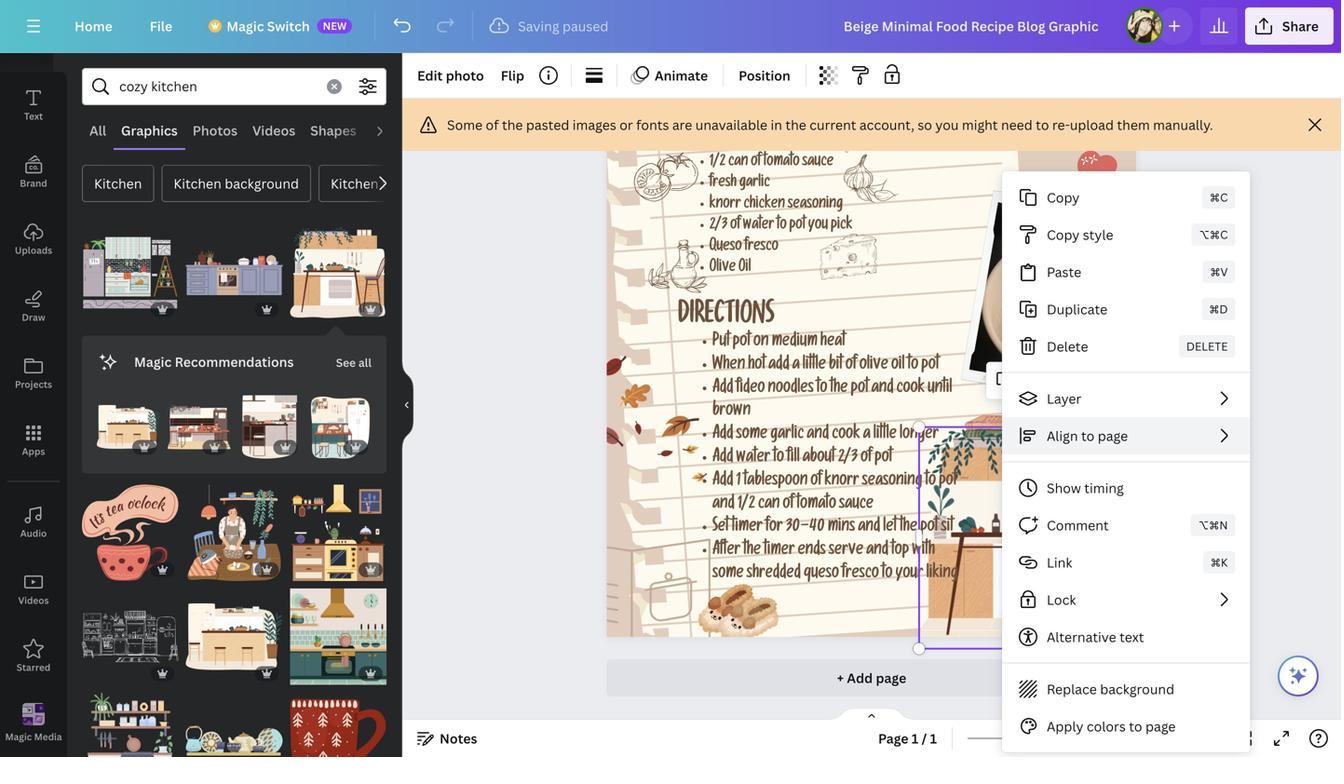 Task type: locate. For each thing, give the bounding box(es) containing it.
a right add
[[793, 358, 800, 375]]

1/2 up fresh
[[710, 155, 726, 171]]

1 vertical spatial garlic
[[771, 427, 805, 445]]

pot left pick
[[790, 219, 806, 235]]

40
[[810, 520, 825, 537]]

2/3 inside put pot on medium heat when hot add a little bit of olive oil to pot add fideo noodles to the pot and cook until brown add some garlic and cook a little longer add water to fill about 2/3 of pot add 1 tablespoon of knorr seasoning to pot and 1/2 can of tomato sauce set timer for 30-40 mins and let the pot sit after the timer ends serve and top with some shredded queso fresco to your liking
[[839, 450, 858, 468]]

ends
[[798, 543, 826, 560]]

timer
[[732, 520, 763, 537], [765, 543, 795, 560]]

brand
[[20, 177, 47, 190]]

recommendations
[[175, 353, 294, 371]]

1 vertical spatial little
[[874, 427, 897, 445]]

garlic inside 1/2 can of tomato sauce fresh garlic knorr chicken seasoning 2/3 of water to pot you pick queso fresco olive oil
[[740, 176, 771, 192]]

hide image
[[402, 361, 414, 450]]

2/3 right about
[[839, 450, 858, 468]]

magic for magic switch
[[227, 17, 264, 35]]

water inside 1/2 can of tomato sauce fresh garlic knorr chicken seasoning 2/3 of water to pot you pick queso fresco olive oil
[[744, 219, 775, 235]]

1 left tablespoon
[[737, 474, 741, 491]]

1 vertical spatial page
[[876, 670, 907, 687]]

1 kitchen from the left
[[94, 175, 142, 192]]

0 vertical spatial garlic
[[740, 176, 771, 192]]

graphics button
[[114, 113, 185, 148]]

1 vertical spatial knorr
[[825, 474, 860, 491]]

the right in
[[786, 116, 807, 134]]

modern kitchen interior with contemporary table and food ingredients on it. hygge design of dining room. dinner preparation at cozy cooking area. vector illustration in flat cartoon style image
[[168, 396, 231, 459]]

1 vertical spatial cook
[[833, 427, 861, 445]]

homely kitchen interior with bar stools, modern table and food ingredients on it. hygge design of dining room. cozy and comfortable minimalist cooking area. vector illustration in flat style image
[[290, 225, 387, 321]]

⌘k
[[1211, 555, 1229, 570]]

2 horizontal spatial magic
[[227, 17, 264, 35]]

for
[[766, 520, 783, 537]]

and up about
[[807, 427, 830, 445]]

0 horizontal spatial timer
[[732, 520, 763, 537]]

can inside put pot on medium heat when hot add a little bit of olive oil to pot add fideo noodles to the pot and cook until brown add some garlic and cook a little longer add water to fill about 2/3 of pot add 1 tablespoon of knorr seasoning to pot and 1/2 can of tomato sauce set timer for 30-40 mins and let the pot sit after the timer ends serve and top with some shredded queso fresco to your liking
[[759, 497, 781, 514]]

kitchen background
[[174, 175, 299, 192]]

pot up until
[[922, 358, 940, 375]]

cozy kitchen interior with fridge, modern table and food ingredient on it. hygge design of dining room. dinner preparation at comfortable cooking area. vector illustration in flat style image left the modern kitchen interior with contemporary table and food ingredients on it. hygge design of dining room. dinner preparation at cozy cooking area. vector illustration in flat cartoon style image
[[97, 396, 160, 459]]

timer right set
[[732, 520, 763, 537]]

1 horizontal spatial 1/2
[[738, 497, 756, 514]]

copy for copy
[[1047, 189, 1080, 206]]

1 vertical spatial tomato
[[797, 497, 837, 514]]

kitchen tools button
[[319, 165, 426, 202]]

cozy kitchen interior with fridge, modern table and food ingredient on it. hygge design of dining room. dinner preparation at comfortable cooking area. vector illustration in flat style image
[[97, 396, 160, 459], [186, 589, 283, 686]]

seasoning up pick
[[788, 197, 844, 213]]

1 horizontal spatial videos
[[253, 122, 296, 139]]

2 horizontal spatial kitchen
[[331, 175, 379, 192]]

magic up the modern kitchen interior with contemporary table and food ingredients on it. hygge design of dining room. dinner preparation at cozy cooking area. vector illustration in flat cartoon style image
[[134, 353, 172, 371]]

water
[[744, 219, 775, 235], [737, 450, 771, 468]]

0 vertical spatial videos button
[[245, 113, 303, 148]]

tomato
[[764, 155, 800, 171], [797, 497, 837, 514]]

magic left switch
[[227, 17, 264, 35]]

1 vertical spatial background
[[1101, 681, 1175, 698]]

1 vertical spatial 1/2
[[738, 497, 756, 514]]

page inside align to page 'dropdown button'
[[1098, 427, 1129, 445]]

1 right /
[[931, 730, 938, 748]]

modern kitchen minimalistic interior vector flat illustration. comfortable cooking area with ingredients for dinner at table isolated. empty furnishing home culinary room with chicken and spices image
[[238, 396, 301, 459]]

cook up about
[[833, 427, 861, 445]]

add
[[769, 358, 790, 375]]

1 vertical spatial you
[[809, 219, 829, 235]]

1 horizontal spatial 2/3
[[839, 450, 858, 468]]

right
[[882, 502, 915, 520]]

0 vertical spatial cook
[[897, 381, 926, 398]]

1 horizontal spatial fresco
[[843, 566, 880, 584]]

2 vertical spatial page
[[1146, 718, 1176, 736]]

1 vertical spatial audio button
[[0, 489, 67, 556]]

1 horizontal spatial background
[[1101, 681, 1175, 698]]

some down the after
[[713, 566, 744, 584]]

0 horizontal spatial audio
[[20, 527, 47, 540]]

videos button right photos
[[245, 113, 303, 148]]

2/3 up queso
[[710, 219, 728, 235]]

shapes
[[311, 122, 357, 139]]

0 vertical spatial you
[[936, 116, 959, 134]]

0 horizontal spatial page
[[876, 670, 907, 687]]

text button
[[0, 72, 67, 139]]

some
[[737, 427, 768, 445], [713, 566, 744, 584]]

apply colors to page
[[1047, 718, 1176, 736]]

align to page menu
[[838, 410, 1005, 649]]

seasoning inside put pot on medium heat when hot add a little bit of olive oil to pot add fideo noodles to the pot and cook until brown add some garlic and cook a little longer add water to fill about 2/3 of pot add 1 tablespoon of knorr seasoning to pot and 1/2 can of tomato sauce set timer for 30-40 mins and let the pot sit after the timer ends serve and top with some shredded queso fresco to your liking
[[863, 474, 923, 491]]

0 vertical spatial seasoning
[[788, 197, 844, 213]]

fresco up oil
[[745, 240, 779, 256]]

projects button
[[0, 340, 67, 407]]

canva assistant image
[[1288, 665, 1310, 688]]

top
[[892, 543, 910, 560]]

0 vertical spatial knorr
[[710, 197, 742, 213]]

1 horizontal spatial audio
[[372, 122, 409, 139]]

sauce up mins
[[840, 497, 874, 514]]

audio button up tools on the left
[[364, 113, 416, 148]]

1 vertical spatial seasoning
[[863, 474, 923, 491]]

1 vertical spatial copy
[[1047, 226, 1080, 244]]

layer
[[1047, 390, 1082, 408]]

0 horizontal spatial videos
[[18, 595, 49, 607]]

furniture for kitchen interior, counters and stove image
[[186, 225, 283, 321]]

replace
[[1047, 681, 1098, 698]]

a
[[793, 358, 800, 375], [864, 427, 871, 445]]

1 horizontal spatial kitchen
[[174, 175, 222, 192]]

0 vertical spatial page
[[1098, 427, 1129, 445]]

a left left
[[864, 427, 871, 445]]

when
[[713, 358, 746, 375]]

2 vertical spatial magic
[[5, 731, 32, 743]]

0 horizontal spatial knorr
[[710, 197, 742, 213]]

tea time kitchen banner. decorative cozy lettering image
[[82, 485, 179, 582]]

of up chicken
[[751, 155, 762, 171]]

1 left /
[[912, 730, 919, 748]]

align to page
[[1047, 427, 1129, 445]]

little
[[803, 358, 827, 375], [874, 427, 897, 445]]

you
[[936, 116, 959, 134], [809, 219, 829, 235]]

apply
[[1047, 718, 1084, 736]]

delete
[[1187, 339, 1229, 354]]

1 copy from the top
[[1047, 189, 1080, 206]]

cook down oil
[[897, 381, 926, 398]]

sauce
[[803, 155, 834, 171], [840, 497, 874, 514]]

of up 30-
[[783, 497, 795, 514]]

to right align
[[1082, 427, 1095, 445]]

pot left sit
[[921, 520, 939, 537]]

can up fresh
[[729, 155, 749, 171]]

1/2 down tablespoon
[[738, 497, 756, 514]]

1 vertical spatial sauce
[[840, 497, 874, 514]]

right button
[[838, 492, 1005, 529]]

kitchen set-up illustration image
[[82, 693, 179, 758]]

knorr down about
[[825, 474, 860, 491]]

0 horizontal spatial 1
[[737, 474, 741, 491]]

1 vertical spatial videos button
[[0, 556, 67, 623]]

1 horizontal spatial audio button
[[364, 113, 416, 148]]

1 vertical spatial fresco
[[843, 566, 880, 584]]

background for replace background
[[1101, 681, 1175, 698]]

to down chicken
[[777, 219, 787, 235]]

2/3 inside 1/2 can of tomato sauce fresh garlic knorr chicken seasoning 2/3 of water to pot you pick queso fresco olive oil
[[710, 219, 728, 235]]

projects
[[15, 378, 52, 391]]

little left bit
[[803, 358, 827, 375]]

center button
[[838, 455, 1005, 492]]

to right the noodles
[[817, 381, 828, 398]]

add inside button
[[847, 670, 873, 687]]

to right 'colors'
[[1130, 718, 1143, 736]]

0 vertical spatial a
[[793, 358, 800, 375]]

0 horizontal spatial 2/3
[[710, 219, 728, 235]]

3 kitchen from the left
[[331, 175, 379, 192]]

seasoning inside 1/2 can of tomato sauce fresh garlic knorr chicken seasoning 2/3 of water to pot you pick queso fresco olive oil
[[788, 197, 844, 213]]

background up apply colors to page button
[[1101, 681, 1175, 698]]

0 vertical spatial 1/2
[[710, 155, 726, 171]]

1 horizontal spatial sauce
[[840, 497, 874, 514]]

1 vertical spatial a
[[864, 427, 871, 445]]

1 vertical spatial water
[[737, 450, 771, 468]]

graphics
[[121, 122, 178, 139]]

to left re- on the top
[[1036, 116, 1050, 134]]

garlic up fill
[[771, 427, 805, 445]]

are
[[673, 116, 693, 134]]

audio up tools on the left
[[372, 122, 409, 139]]

show timing
[[1047, 479, 1125, 497]]

0 vertical spatial 2/3
[[710, 219, 728, 235]]

magic media
[[5, 731, 62, 743]]

1 horizontal spatial little
[[874, 427, 897, 445]]

fresco inside 1/2 can of tomato sauce fresh garlic knorr chicken seasoning 2/3 of water to pot you pick queso fresco olive oil
[[745, 240, 779, 256]]

you right 'so'
[[936, 116, 959, 134]]

magic left media
[[5, 731, 32, 743]]

sauce down the farfalle pasta illustration image
[[803, 155, 834, 171]]

0 vertical spatial videos
[[253, 122, 296, 139]]

images
[[573, 116, 617, 134]]

1 horizontal spatial timer
[[765, 543, 795, 560]]

tablespoon
[[744, 474, 808, 491]]

0 vertical spatial audio
[[372, 122, 409, 139]]

0 vertical spatial magic
[[227, 17, 264, 35]]

page up show pages image
[[876, 670, 907, 687]]

0 horizontal spatial sauce
[[803, 155, 834, 171]]

knorr
[[710, 197, 742, 213], [825, 474, 860, 491]]

tomato inside put pot on medium heat when hot add a little bit of olive oil to pot add fideo noodles to the pot and cook until brown add some garlic and cook a little longer add water to fill about 2/3 of pot add 1 tablespoon of knorr seasoning to pot and 1/2 can of tomato sauce set timer for 30-40 mins and let the pot sit after the timer ends serve and top with some shredded queso fresco to your liking
[[797, 497, 837, 514]]

pot
[[790, 219, 806, 235], [733, 335, 751, 352], [922, 358, 940, 375], [851, 381, 869, 398], [875, 450, 893, 468], [940, 474, 957, 491], [921, 520, 939, 537]]

1 horizontal spatial can
[[759, 497, 781, 514]]

background down photos button
[[225, 175, 299, 192]]

1/2 inside 1/2 can of tomato sauce fresh garlic knorr chicken seasoning 2/3 of water to pot you pick queso fresco olive oil
[[710, 155, 726, 171]]

left button
[[838, 417, 1005, 455]]

sauce inside put pot on medium heat when hot add a little bit of olive oil to pot add fideo noodles to the pot and cook until brown add some garlic and cook a little longer add water to fill about 2/3 of pot add 1 tablespoon of knorr seasoning to pot and 1/2 can of tomato sauce set timer for 30-40 mins and let the pot sit after the timer ends serve and top with some shredded queso fresco to your liking
[[840, 497, 874, 514]]

0 horizontal spatial 1/2
[[710, 155, 726, 171]]

0 vertical spatial tomato
[[764, 155, 800, 171]]

Design title text field
[[829, 7, 1119, 45]]

1 inside put pot on medium heat when hot add a little bit of olive oil to pot add fideo noodles to the pot and cook until brown add some garlic and cook a little longer add water to fill about 2/3 of pot add 1 tablespoon of knorr seasoning to pot and 1/2 can of tomato sauce set timer for 30-40 mins and let the pot sit after the timer ends serve and top with some shredded queso fresco to your liking
[[737, 474, 741, 491]]

on
[[754, 335, 769, 352]]

videos right photos
[[253, 122, 296, 139]]

1 vertical spatial audio
[[20, 527, 47, 540]]

videos button up starred
[[0, 556, 67, 623]]

magic media button
[[0, 691, 67, 758]]

flip
[[501, 67, 525, 84]]

to inside button
[[1130, 718, 1143, 736]]

alternative text button
[[1003, 619, 1251, 656]]

lock button
[[1003, 581, 1251, 619]]

cozy modern kitchen line and fill style vector illustration image
[[82, 225, 179, 321]]

some down 'brown'
[[737, 427, 768, 445]]

heat
[[821, 335, 846, 352]]

2 horizontal spatial page
[[1146, 718, 1176, 736]]

0 vertical spatial sauce
[[803, 155, 834, 171]]

0 vertical spatial audio button
[[364, 113, 416, 148]]

1 horizontal spatial 1
[[912, 730, 919, 748]]

smiling housewife cooking at cozy kitchen vector flat illustration. happy domestic woman in apron mixing ingredients preparing dough isolated on white background. joyful female preparation food image
[[186, 485, 283, 582]]

kitchen left tools on the left
[[331, 175, 379, 192]]

can up for
[[759, 497, 781, 514]]

0 vertical spatial water
[[744, 219, 775, 235]]

0 horizontal spatial seasoning
[[788, 197, 844, 213]]

group
[[82, 225, 179, 321], [186, 225, 283, 321], [290, 225, 387, 321], [97, 396, 160, 459], [168, 396, 231, 459], [238, 396, 301, 459], [309, 396, 372, 459], [82, 485, 179, 582], [186, 485, 283, 582], [290, 485, 387, 582], [186, 589, 283, 686], [290, 589, 387, 686]]

0 horizontal spatial a
[[793, 358, 800, 375]]

0 horizontal spatial magic
[[5, 731, 32, 743]]

2 kitchen from the left
[[174, 175, 222, 192]]

to
[[1036, 116, 1050, 134], [777, 219, 787, 235], [908, 358, 919, 375], [817, 381, 828, 398], [1082, 427, 1095, 445], [774, 450, 785, 468], [926, 474, 937, 491], [883, 566, 893, 584], [1130, 718, 1143, 736]]

water down chicken
[[744, 219, 775, 235]]

top
[[882, 539, 906, 557]]

background
[[225, 175, 299, 192], [1101, 681, 1175, 698]]

kitchen down photos
[[174, 175, 222, 192]]

of
[[486, 116, 499, 134], [751, 155, 762, 171], [731, 219, 741, 235], [846, 358, 857, 375], [861, 450, 872, 468], [811, 474, 822, 491], [783, 497, 795, 514]]

0 horizontal spatial cook
[[833, 427, 861, 445]]

magic inside main menu bar
[[227, 17, 264, 35]]

Search elements search field
[[119, 69, 316, 104]]

fideo
[[737, 381, 766, 398]]

to right center
[[926, 474, 937, 491]]

olive
[[710, 261, 737, 277]]

and down olive at the top of page
[[872, 381, 894, 398]]

tomato up 40
[[797, 497, 837, 514]]

1 vertical spatial videos
[[18, 595, 49, 607]]

garlic up chicken
[[740, 176, 771, 192]]

videos
[[253, 122, 296, 139], [18, 595, 49, 607]]

hot
[[749, 358, 766, 375]]

videos up the starred button
[[18, 595, 49, 607]]

water up tablespoon
[[737, 450, 771, 468]]

knorr inside 1/2 can of tomato sauce fresh garlic knorr chicken seasoning 2/3 of water to pot you pick queso fresco olive oil
[[710, 197, 742, 213]]

0 horizontal spatial cozy kitchen interior with fridge, modern table and food ingredient on it. hygge design of dining room. dinner preparation at comfortable cooking area. vector illustration in flat style image
[[97, 396, 160, 459]]

menu containing copy
[[1003, 171, 1251, 753]]

1 horizontal spatial page
[[1098, 427, 1129, 445]]

1
[[737, 474, 741, 491], [912, 730, 919, 748], [931, 730, 938, 748]]

you left pick
[[809, 219, 829, 235]]

0 horizontal spatial you
[[809, 219, 829, 235]]

top button
[[838, 529, 1005, 567]]

see all button
[[334, 344, 374, 381]]

tomato down in
[[764, 155, 800, 171]]

unavailable
[[696, 116, 768, 134]]

kitchen
[[94, 175, 142, 192], [174, 175, 222, 192], [331, 175, 379, 192]]

elements
[[12, 43, 55, 55]]

menu
[[1003, 171, 1251, 753]]

1 vertical spatial magic
[[134, 353, 172, 371]]

0 horizontal spatial little
[[803, 358, 827, 375]]

fully furnished kitchen interior image
[[290, 589, 387, 686]]

2/3
[[710, 219, 728, 235], [839, 450, 858, 468]]

0 horizontal spatial background
[[225, 175, 299, 192]]

copy left style
[[1047, 226, 1080, 244]]

oil
[[739, 261, 752, 277]]

page inside + add page button
[[876, 670, 907, 687]]

kitchen down all button
[[94, 175, 142, 192]]

of down about
[[811, 474, 822, 491]]

0 vertical spatial background
[[225, 175, 299, 192]]

link
[[1047, 554, 1073, 572]]

magic inside magic media button
[[5, 731, 32, 743]]

elements button
[[0, 5, 67, 72]]

olive
[[860, 358, 889, 375]]

tools
[[382, 175, 414, 192]]

layer button
[[1003, 380, 1251, 417]]

set
[[713, 520, 729, 537]]

0 horizontal spatial garlic
[[740, 176, 771, 192]]

page for align to page
[[1098, 427, 1129, 445]]

copy up copy style
[[1047, 189, 1080, 206]]

0 vertical spatial fresco
[[745, 240, 779, 256]]

1 horizontal spatial garlic
[[771, 427, 805, 445]]

⌘c
[[1211, 190, 1229, 205]]

timer down for
[[765, 543, 795, 560]]

kitchen for kitchen
[[94, 175, 142, 192]]

1 horizontal spatial videos button
[[245, 113, 303, 148]]

longer
[[900, 427, 940, 445]]

audio button down apps
[[0, 489, 67, 556]]

0 horizontal spatial kitchen
[[94, 175, 142, 192]]

1 horizontal spatial you
[[936, 116, 959, 134]]

0 horizontal spatial videos button
[[0, 556, 67, 623]]

fresco inside put pot on medium heat when hot add a little bit of olive oil to pot add fideo noodles to the pot and cook until brown add some garlic and cook a little longer add water to fill about 2/3 of pot add 1 tablespoon of knorr seasoning to pot and 1/2 can of tomato sauce set timer for 30-40 mins and let the pot sit after the timer ends serve and top with some shredded queso fresco to your liking
[[843, 566, 880, 584]]

to inside 'dropdown button'
[[1082, 427, 1095, 445]]

knorr down fresh
[[710, 197, 742, 213]]

fresco down 'serve'
[[843, 566, 880, 584]]

timing
[[1085, 479, 1125, 497]]

cozy kitchen interior with fridge, modern table and food ingredient on it. hygge design of dining room. dinner preparation at comfortable cooking area. vector illustration in flat style image up "dishware on wooden shelf. decorative kitchen utensils and crockery" "image"
[[186, 589, 283, 686]]

audio down apps
[[20, 527, 47, 540]]

magic for magic media
[[5, 731, 32, 743]]

grey line cookbook icon isolated on white background. cooking book icon. recipe book. fork and knife icons. cutlery symbol.  vector illustration image
[[554, 538, 711, 658]]

apps button
[[0, 407, 67, 474]]

ceramic cup with cozy winter pattern. red mug image
[[290, 693, 387, 758]]

page down replace background button
[[1146, 718, 1176, 736]]

to inside 1/2 can of tomato sauce fresh garlic knorr chicken seasoning 2/3 of water to pot you pick queso fresco olive oil
[[777, 219, 787, 235]]

1 vertical spatial can
[[759, 497, 781, 514]]

little left longer
[[874, 427, 897, 445]]

cook
[[897, 381, 926, 398], [833, 427, 861, 445]]

1 vertical spatial 2/3
[[839, 450, 858, 468]]

+ add page
[[838, 670, 907, 687]]

0 vertical spatial cozy kitchen interior with fridge, modern table and food ingredient on it. hygge design of dining room. dinner preparation at comfortable cooking area. vector illustration in flat style image
[[97, 396, 160, 459]]

seasoning up right
[[863, 474, 923, 491]]

you inside 1/2 can of tomato sauce fresh garlic knorr chicken seasoning 2/3 of water to pot you pick queso fresco olive oil
[[809, 219, 829, 235]]

0 vertical spatial copy
[[1047, 189, 1080, 206]]

0 vertical spatial can
[[729, 155, 749, 171]]

1 vertical spatial cozy kitchen interior with fridge, modern table and food ingredient on it. hygge design of dining room. dinner preparation at comfortable cooking area. vector illustration in flat style image
[[186, 589, 283, 686]]

pasted
[[526, 116, 570, 134]]

0 horizontal spatial can
[[729, 155, 749, 171]]

apply colors to page button
[[1003, 708, 1251, 746]]

dishware on wooden shelf. decorative kitchen utensils and crockery image
[[186, 693, 283, 758]]

page down layer popup button on the bottom right of page
[[1098, 427, 1129, 445]]

1 horizontal spatial magic
[[134, 353, 172, 371]]

2 copy from the top
[[1047, 226, 1080, 244]]

1 horizontal spatial seasoning
[[863, 474, 923, 491]]

magic for magic recommendations
[[134, 353, 172, 371]]

1 horizontal spatial cook
[[897, 381, 926, 398]]



Task type: vqa. For each thing, say whether or not it's contained in the screenshot.
the Magic Media
yes



Task type: describe. For each thing, give the bounding box(es) containing it.
⌥⌘n
[[1199, 518, 1229, 533]]

re-
[[1053, 116, 1071, 134]]

pot inside 1/2 can of tomato sauce fresh garlic knorr chicken seasoning 2/3 of water to pot you pick queso fresco olive oil
[[790, 219, 806, 235]]

0 vertical spatial little
[[803, 358, 827, 375]]

show
[[1047, 479, 1082, 497]]

background for kitchen background
[[225, 175, 299, 192]]

style
[[1083, 226, 1114, 244]]

1 horizontal spatial a
[[864, 427, 871, 445]]

to left "your"
[[883, 566, 893, 584]]

pot left on
[[733, 335, 751, 352]]

0 vertical spatial some
[[737, 427, 768, 445]]

pick
[[831, 219, 853, 235]]

page inside apply colors to page button
[[1146, 718, 1176, 736]]

or
[[620, 116, 633, 134]]

kitchen for kitchen tools
[[331, 175, 379, 192]]

of right bit
[[846, 358, 857, 375]]

kitchen for kitchen background
[[174, 175, 222, 192]]

text
[[24, 110, 43, 123]]

pot down left
[[875, 450, 893, 468]]

comment
[[1047, 517, 1109, 534]]

photos
[[193, 122, 238, 139]]

the left pasted
[[502, 116, 523, 134]]

of left center
[[861, 450, 872, 468]]

to right oil
[[908, 358, 919, 375]]

page for + add page
[[876, 670, 907, 687]]

current
[[810, 116, 857, 134]]

shapes button
[[303, 113, 364, 148]]

saving paused
[[518, 17, 609, 35]]

put pot on medium heat when hot add a little bit of olive oil to pot add fideo noodles to the pot and cook until brown add some garlic and cook a little longer add water to fill about 2/3 of pot add 1 tablespoon of knorr seasoning to pot and 1/2 can of tomato sauce set timer for 30-40 mins and let the pot sit after the timer ends serve and top with some shredded queso fresco to your liking
[[713, 335, 959, 584]]

saving paused status
[[481, 15, 618, 37]]

flip button
[[494, 61, 532, 90]]

and left the top at the right bottom of the page
[[867, 543, 889, 560]]

/
[[922, 730, 928, 748]]

uploads button
[[0, 206, 67, 273]]

of right some
[[486, 116, 499, 134]]

replace background button
[[1003, 671, 1251, 708]]

middle button
[[838, 567, 1005, 604]]

empty kitchen interior with dough and flour for cooking croissant or cookie on table vector flat illustration. comfortable cooking room with dishes, furniture, ingredients for baking culinary isolated image
[[309, 396, 372, 459]]

align to page button
[[1003, 417, 1251, 455]]

30-
[[786, 520, 810, 537]]

delete
[[1047, 338, 1089, 356]]

water inside put pot on medium heat when hot add a little bit of olive oil to pot add fideo noodles to the pot and cook until brown add some garlic and cook a little longer add water to fill about 2/3 of pot add 1 tablespoon of knorr seasoning to pot and 1/2 can of tomato sauce set timer for 30-40 mins and let the pot sit after the timer ends serve and top with some shredded queso fresco to your liking
[[737, 450, 771, 468]]

farfalle pasta illustration image
[[806, 106, 858, 153]]

uploads
[[15, 244, 52, 257]]

sauce inside 1/2 can of tomato sauce fresh garlic knorr chicken seasoning 2/3 of water to pot you pick queso fresco olive oil
[[803, 155, 834, 171]]

magic recommendations
[[134, 353, 294, 371]]

saving
[[518, 17, 560, 35]]

0 horizontal spatial audio button
[[0, 489, 67, 556]]

0 vertical spatial timer
[[732, 520, 763, 537]]

to left fill
[[774, 450, 785, 468]]

duplicate
[[1047, 301, 1108, 318]]

1 vertical spatial timer
[[765, 543, 795, 560]]

mins
[[828, 520, 856, 537]]

show pages image
[[828, 707, 917, 722]]

starred button
[[0, 623, 67, 691]]

align
[[1047, 427, 1079, 445]]

1/2 inside put pot on medium heat when hot add a little bit of olive oil to pot add fideo noodles to the pot and cook until brown add some garlic and cook a little longer add water to fill about 2/3 of pot add 1 tablespoon of knorr seasoning to pot and 1/2 can of tomato sauce set timer for 30-40 mins and let the pot sit after the timer ends serve and top with some shredded queso fresco to your liking
[[738, 497, 756, 514]]

the down bit
[[831, 381, 849, 398]]

the right the after
[[744, 543, 762, 560]]

notes
[[440, 730, 478, 748]]

with
[[913, 543, 936, 560]]

account,
[[860, 116, 915, 134]]

some of the pasted images or fonts are unavailable in the current account, so you might need to re-upload them manually.
[[447, 116, 1214, 134]]

fill
[[788, 450, 800, 468]]

alternative
[[1047, 629, 1117, 646]]

and left "let" on the bottom right of the page
[[859, 520, 881, 537]]

alternative text
[[1047, 629, 1145, 646]]

need
[[1002, 116, 1033, 134]]

so
[[918, 116, 933, 134]]

2 horizontal spatial 1
[[931, 730, 938, 748]]

them
[[1118, 116, 1151, 134]]

serve
[[829, 543, 864, 560]]

all button
[[82, 113, 114, 148]]

all
[[359, 355, 372, 371]]

+
[[838, 670, 844, 687]]

chicken
[[744, 197, 786, 213]]

kitchen background button
[[162, 165, 311, 202]]

middle
[[882, 576, 926, 594]]

center
[[882, 465, 925, 482]]

main menu bar
[[0, 0, 1342, 53]]

your
[[896, 566, 924, 584]]

text
[[1120, 629, 1145, 646]]

draw button
[[0, 273, 67, 340]]

⌘v
[[1211, 264, 1229, 280]]

kitchen interior vector with room furniture design image
[[290, 485, 387, 582]]

paused
[[563, 17, 609, 35]]

bit
[[830, 358, 843, 375]]

⌥⌘c
[[1200, 227, 1229, 242]]

photos button
[[185, 113, 245, 148]]

knorr inside put pot on medium heat when hot add a little bit of olive oil to pot add fideo noodles to the pot and cook until brown add some garlic and cook a little longer add water to fill about 2/3 of pot add 1 tablespoon of knorr seasoning to pot and 1/2 can of tomato sauce set timer for 30-40 mins and let the pot sit after the timer ends serve and top with some shredded queso fresco to your liking
[[825, 474, 860, 491]]

apps
[[22, 445, 45, 458]]

can inside 1/2 can of tomato sauce fresh garlic knorr chicken seasoning 2/3 of water to pot you pick queso fresco olive oil
[[729, 155, 749, 171]]

left
[[882, 427, 908, 445]]

starred
[[17, 662, 51, 674]]

upload
[[1071, 116, 1115, 134]]

some
[[447, 116, 483, 134]]

sit
[[942, 520, 954, 537]]

the right "let" on the bottom right of the page
[[901, 520, 918, 537]]

and up set
[[713, 497, 735, 514]]

⌘d
[[1210, 301, 1229, 317]]

garlic inside put pot on medium heat when hot add a little bit of olive oil to pot add fideo noodles to the pot and cook until brown add some garlic and cook a little longer add water to fill about 2/3 of pot add 1 tablespoon of knorr seasoning to pot and 1/2 can of tomato sauce set timer for 30-40 mins and let the pot sit after the timer ends serve and top with some shredded queso fresco to your liking
[[771, 427, 805, 445]]

paste
[[1047, 263, 1082, 281]]

1 horizontal spatial cozy kitchen interior with fridge, modern table and food ingredient on it. hygge design of dining room. dinner preparation at comfortable cooking area. vector illustration in flat style image
[[186, 589, 283, 686]]

kitchen tools
[[331, 175, 414, 192]]

pot up right button at bottom
[[940, 474, 957, 491]]

+ add page button
[[607, 660, 1137, 697]]

after
[[713, 543, 741, 560]]

see all
[[336, 355, 372, 371]]

1/2 can of tomato sauce fresh garlic knorr chicken seasoning 2/3 of water to pot you pick queso fresco olive oil
[[710, 155, 853, 277]]

shredded
[[747, 566, 802, 584]]

bottom button
[[838, 604, 1005, 641]]

olive oil hand drawn image
[[649, 240, 708, 293]]

page 1 / 1
[[879, 730, 938, 748]]

noodles
[[769, 381, 814, 398]]

copy for copy style
[[1047, 226, 1080, 244]]

tomato inside 1/2 can of tomato sauce fresh garlic knorr chicken seasoning 2/3 of water to pot you pick queso fresco olive oil
[[764, 155, 800, 171]]

of up queso
[[731, 219, 741, 235]]

pot down olive at the top of page
[[851, 381, 869, 398]]

1 vertical spatial some
[[713, 566, 744, 584]]

might
[[962, 116, 999, 134]]

manually.
[[1154, 116, 1214, 134]]

see
[[336, 355, 356, 371]]



